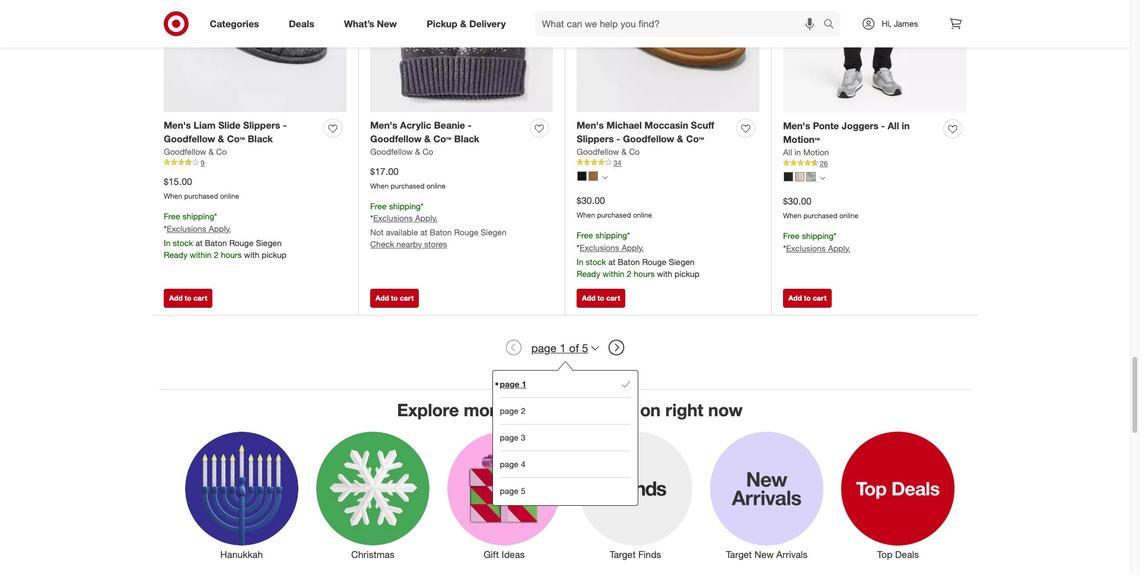 Task type: describe. For each thing, give the bounding box(es) containing it.
arrivals
[[777, 549, 808, 561]]

black image
[[577, 171, 587, 181]]

top deals
[[878, 549, 919, 561]]

1 vertical spatial deals
[[895, 549, 919, 561]]

cart for co™
[[193, 294, 207, 303]]

hours for $30.00
[[634, 269, 655, 279]]

5 inside dropdown button
[[582, 341, 589, 355]]

black inside men's acrylic beanie - goodfellow & co™ black
[[454, 133, 480, 145]]

$15.00
[[164, 176, 192, 188]]

gift ideas
[[484, 549, 525, 561]]

michael
[[607, 119, 642, 131]]

black inside men's liam slide slippers - goodfellow & co™ black
[[248, 133, 273, 145]]

when for men's michael moccasin scuff slippers - goodfellow & co™
[[577, 211, 595, 220]]

search
[[819, 19, 847, 31]]

acrylic
[[400, 119, 431, 131]]

all colors element for motion™
[[820, 175, 826, 182]]

hanukkah link
[[176, 430, 307, 562]]

page 5 link
[[500, 478, 631, 504]]

when for men's ponte joggers - all in motion™
[[783, 211, 802, 220]]

stock for $15.00
[[173, 238, 193, 248]]

at for $30.00
[[609, 257, 616, 267]]

goodfellow up the 9
[[164, 147, 206, 157]]

all colors element for goodfellow
[[602, 174, 608, 181]]

men's acrylic beanie - goodfellow & co™ black
[[370, 119, 480, 145]]

explore
[[397, 399, 459, 421]]

not
[[370, 228, 384, 238]]

1 vertical spatial in
[[795, 147, 801, 157]]

men's liam slide slippers - goodfellow & co™ black link
[[164, 119, 319, 146]]

pickup & delivery link
[[417, 11, 521, 37]]

co™ inside men's liam slide slippers - goodfellow & co™ black
[[227, 133, 245, 145]]

finds
[[639, 549, 662, 561]]

exclusions for &
[[580, 242, 620, 253]]

shipping for black
[[389, 201, 421, 211]]

men's for men's michael moccasin scuff slippers - goodfellow & co™
[[577, 119, 604, 131]]

christmas
[[351, 549, 395, 561]]

free shipping * * exclusions apply. in stock at  baton rouge siegen ready within 2 hours with pickup for $15.00
[[164, 211, 287, 260]]

all in motion link
[[783, 147, 829, 158]]

goodfellow & co for &
[[370, 147, 433, 157]]

at for $17.00
[[420, 228, 428, 238]]

light gray image
[[807, 172, 816, 181]]

check
[[370, 239, 394, 250]]

ready for $30.00
[[577, 269, 601, 279]]

goodfellow & co link for &
[[370, 146, 433, 158]]

page 4 link
[[500, 451, 631, 478]]

slippers inside men's michael moccasin scuff slippers - goodfellow & co™
[[577, 133, 614, 145]]

online for &
[[633, 211, 652, 220]]

hi,
[[882, 18, 892, 28]]

add for black
[[376, 294, 389, 303]]

9 link
[[164, 158, 347, 168]]

men's ponte joggers - all in motion™ link
[[783, 119, 939, 147]]

rouge for $15.00
[[229, 238, 254, 248]]

free for men's ponte joggers - all in motion™
[[783, 231, 800, 241]]

shipping for &
[[596, 230, 627, 240]]

$30.00 for men's michael moccasin scuff slippers - goodfellow & co™
[[577, 195, 605, 207]]

purchased for motion™
[[804, 211, 838, 220]]

nearby
[[397, 239, 422, 250]]

going
[[590, 399, 636, 421]]

1 for page 1 of 5
[[560, 341, 566, 355]]

co for co™
[[423, 147, 433, 157]]

goodfellow up 34
[[577, 147, 619, 157]]

right
[[666, 399, 704, 421]]

categories link
[[200, 11, 274, 37]]

men's acrylic beanie - goodfellow & co™ black link
[[370, 119, 525, 146]]

- inside men's michael moccasin scuff slippers - goodfellow & co™
[[617, 133, 620, 145]]

christmas link
[[307, 430, 439, 562]]

co for &
[[216, 147, 227, 157]]

2 for $15.00
[[214, 250, 219, 260]]

apply. for co™
[[209, 224, 231, 234]]

add to cart button for &
[[577, 289, 626, 308]]

34
[[614, 158, 622, 167]]

new for target
[[755, 549, 774, 561]]

all colors image
[[602, 175, 608, 181]]

co™ inside men's michael moccasin scuff slippers - goodfellow & co™
[[686, 133, 704, 145]]

online up free shipping * * exclusions apply.
[[840, 211, 859, 220]]

page for page 1
[[500, 379, 520, 389]]

pickup
[[427, 18, 458, 29]]

& down 'michael'
[[622, 147, 627, 157]]

free for men's michael moccasin scuff slippers - goodfellow & co™
[[577, 230, 593, 240]]

page 5
[[500, 486, 526, 496]]

categories
[[210, 18, 259, 29]]

pickup & delivery
[[427, 18, 506, 29]]

deals link
[[279, 11, 329, 37]]

co™ inside men's acrylic beanie - goodfellow & co™ black
[[434, 133, 452, 145]]

to for co™
[[185, 294, 191, 303]]

free shipping * * exclusions apply.
[[783, 231, 851, 253]]

goodfellow inside men's michael moccasin scuff slippers - goodfellow & co™
[[623, 133, 675, 145]]

3
[[521, 433, 526, 443]]

$17.00 when purchased online
[[370, 166, 446, 190]]

4
[[521, 459, 526, 469]]

stock for $30.00
[[586, 257, 606, 267]]

page 3 link
[[500, 424, 631, 451]]

page for page 3
[[500, 433, 519, 443]]

target for target new arrivals
[[726, 549, 752, 561]]

co for goodfellow
[[629, 147, 640, 157]]

page 3
[[500, 433, 526, 443]]

new for what's
[[377, 18, 397, 29]]

ponte
[[813, 120, 839, 132]]

4 cart from the left
[[813, 294, 827, 303]]

motion
[[804, 147, 829, 157]]

& down men's liam slide slippers - goodfellow & co™ black
[[209, 147, 214, 157]]

when for men's acrylic beanie - goodfellow & co™ black
[[370, 181, 389, 190]]

& inside men's michael moccasin scuff slippers - goodfellow & co™
[[677, 133, 684, 145]]

siegen for $30.00
[[669, 257, 695, 267]]

purchased for goodfellow
[[597, 211, 631, 220]]

4 to from the left
[[804, 294, 811, 303]]

on
[[640, 399, 661, 421]]

exclusions for co™
[[167, 224, 206, 234]]

goodfellow & co link for -
[[577, 146, 640, 158]]

0 horizontal spatial deals
[[289, 18, 314, 29]]

9
[[201, 158, 205, 167]]

hanukkah
[[220, 549, 263, 561]]

men's for men's liam slide slippers - goodfellow & co™ black
[[164, 119, 191, 131]]

black image
[[784, 172, 793, 181]]

men's for men's acrylic beanie - goodfellow & co™ black
[[370, 119, 397, 131]]

top deals link
[[833, 430, 964, 562]]

page 1
[[500, 379, 527, 389]]

page 1 of 5
[[531, 341, 589, 355]]

cart for black
[[400, 294, 414, 303]]

$30.00 when purchased online for motion™
[[783, 195, 859, 220]]

men's ponte joggers - all in motion™
[[783, 120, 910, 145]]

all in motion
[[783, 147, 829, 157]]

add for co™
[[169, 294, 183, 303]]

target finds
[[610, 549, 662, 561]]

rouge for $30.00
[[642, 257, 667, 267]]

page 2 link
[[500, 398, 631, 424]]

in inside men's ponte joggers - all in motion™
[[902, 120, 910, 132]]

now
[[709, 399, 743, 421]]

& down men's acrylic beanie - goodfellow & co™ black
[[415, 147, 420, 157]]

page for page 5
[[500, 486, 519, 496]]

delivery
[[469, 18, 506, 29]]

what's
[[532, 399, 585, 421]]

what's new
[[344, 18, 397, 29]]

free for men's liam slide slippers - goodfellow & co™ black
[[164, 211, 180, 221]]

& inside men's liam slide slippers - goodfellow & co™ black
[[218, 133, 224, 145]]

page for page 4
[[500, 459, 519, 469]]

26
[[820, 159, 828, 168]]

gift
[[484, 549, 499, 561]]

add to cart for co™
[[169, 294, 207, 303]]

baton for $15.00
[[205, 238, 227, 248]]

siegen for $15.00
[[256, 238, 282, 248]]

top
[[878, 549, 893, 561]]

check nearby stores button
[[370, 239, 447, 251]]



Task type: vqa. For each thing, say whether or not it's contained in the screenshot.
Exclusions Apply. button
yes



Task type: locate. For each thing, give the bounding box(es) containing it.
0 horizontal spatial within
[[190, 250, 212, 260]]

1 horizontal spatial siegen
[[481, 228, 507, 238]]

3 cart from the left
[[607, 294, 620, 303]]

$30.00 when purchased online for goodfellow
[[577, 195, 652, 220]]

0 horizontal spatial in
[[795, 147, 801, 157]]

1 horizontal spatial hours
[[634, 269, 655, 279]]

add to cart for &
[[582, 294, 620, 303]]

2 goodfellow & co from the left
[[370, 147, 433, 157]]

men's
[[164, 119, 191, 131], [370, 119, 397, 131], [577, 119, 604, 131], [783, 120, 811, 132]]

4 add to cart from the left
[[789, 294, 827, 303]]

in right joggers
[[902, 120, 910, 132]]

2 horizontal spatial rouge
[[642, 257, 667, 267]]

joggers
[[842, 120, 879, 132]]

slide
[[218, 119, 241, 131]]

- right beanie
[[468, 119, 472, 131]]

purchased
[[391, 181, 425, 190], [184, 192, 218, 201], [597, 211, 631, 220], [804, 211, 838, 220]]

1 horizontal spatial within
[[603, 269, 625, 279]]

when down black image
[[577, 211, 595, 220]]

page down page 4
[[500, 486, 519, 496]]

0 horizontal spatial all colors element
[[602, 174, 608, 181]]

target new arrivals
[[726, 549, 808, 561]]

0 horizontal spatial stock
[[173, 238, 193, 248]]

2 for $30.00
[[627, 269, 632, 279]]

all colors element right light gray icon
[[820, 175, 826, 182]]

goodfellow & co link
[[164, 146, 227, 158], [370, 146, 433, 158], [577, 146, 640, 158]]

men's liam slide slippers - goodfellow & co™ black image
[[164, 0, 347, 112], [164, 0, 347, 112]]

goodfellow & co up the 9
[[164, 147, 227, 157]]

goodfellow & co for goodfellow
[[164, 147, 227, 157]]

goodfellow & co up 34
[[577, 147, 640, 157]]

$30.00 when purchased online
[[577, 195, 652, 220], [783, 195, 859, 220]]

target left arrivals on the bottom right
[[726, 549, 752, 561]]

explore more of what's going on right now
[[397, 399, 743, 421]]

at inside 'free shipping * * exclusions apply. not available at baton rouge siegen check nearby stores'
[[420, 228, 428, 238]]

online inside the $15.00 when purchased online
[[220, 192, 239, 201]]

0 horizontal spatial rouge
[[229, 238, 254, 248]]

purchased down "$15.00"
[[184, 192, 218, 201]]

baton for $30.00
[[618, 257, 640, 267]]

of for more
[[511, 399, 527, 421]]

1 horizontal spatial stock
[[586, 257, 606, 267]]

page inside dropdown button
[[531, 341, 557, 355]]

co down men's liam slide slippers - goodfellow & co™ black
[[216, 147, 227, 157]]

1 horizontal spatial 5
[[582, 341, 589, 355]]

in
[[164, 238, 171, 248], [577, 257, 584, 267]]

page 4
[[500, 459, 526, 469]]

1 vertical spatial of
[[511, 399, 527, 421]]

1 inside dropdown button
[[560, 341, 566, 355]]

2 horizontal spatial co
[[629, 147, 640, 157]]

1 horizontal spatial all colors element
[[820, 175, 826, 182]]

exclusions apply. button for $15.00
[[167, 223, 231, 235]]

1 horizontal spatial ready
[[577, 269, 601, 279]]

1 target from the left
[[610, 549, 636, 561]]

of inside dropdown button
[[569, 341, 579, 355]]

3 co™ from the left
[[686, 133, 704, 145]]

men's left acrylic
[[370, 119, 397, 131]]

available
[[386, 228, 418, 238]]

online up 'free shipping * * exclusions apply. not available at baton rouge siegen check nearby stores'
[[427, 181, 446, 190]]

26 link
[[783, 158, 967, 169]]

stock
[[173, 238, 193, 248], [586, 257, 606, 267]]

siegen
[[481, 228, 507, 238], [256, 238, 282, 248], [669, 257, 695, 267]]

$17.00
[[370, 166, 399, 177]]

1 vertical spatial in
[[577, 257, 584, 267]]

target finds link
[[570, 430, 701, 562]]

men's michael moccasin scuff slippers - goodfellow & co™ image
[[577, 0, 760, 112], [577, 0, 760, 112]]

1 horizontal spatial deals
[[895, 549, 919, 561]]

5 down 4
[[521, 486, 526, 496]]

5 up page 1 link
[[582, 341, 589, 355]]

all colors element right brown icon
[[602, 174, 608, 181]]

2 target from the left
[[726, 549, 752, 561]]

pickup for $15.00
[[262, 250, 287, 260]]

1 horizontal spatial free shipping * * exclusions apply. in stock at  baton rouge siegen ready within 2 hours with pickup
[[577, 230, 700, 279]]

liam
[[194, 119, 216, 131]]

& down moccasin
[[677, 133, 684, 145]]

men's liam slide slippers - goodfellow & co™ black
[[164, 119, 287, 145]]

1 horizontal spatial of
[[569, 341, 579, 355]]

cart
[[193, 294, 207, 303], [400, 294, 414, 303], [607, 294, 620, 303], [813, 294, 827, 303]]

2 horizontal spatial goodfellow & co link
[[577, 146, 640, 158]]

all colors image
[[820, 176, 826, 181]]

1 vertical spatial 5
[[521, 486, 526, 496]]

purchased for co™
[[391, 181, 425, 190]]

add to cart for black
[[376, 294, 414, 303]]

scuff
[[691, 119, 714, 131]]

when down the $17.00
[[370, 181, 389, 190]]

1 vertical spatial 2
[[627, 269, 632, 279]]

purchased inside the $15.00 when purchased online
[[184, 192, 218, 201]]

1 horizontal spatial co
[[423, 147, 433, 157]]

moccasin
[[645, 119, 689, 131]]

goodfellow inside men's acrylic beanie - goodfellow & co™ black
[[370, 133, 422, 145]]

1 horizontal spatial 2
[[521, 406, 526, 416]]

0 horizontal spatial goodfellow & co link
[[164, 146, 227, 158]]

when inside $17.00 when purchased online
[[370, 181, 389, 190]]

beanie
[[434, 119, 465, 131]]

at
[[420, 228, 428, 238], [196, 238, 203, 248], [609, 257, 616, 267]]

2 black from the left
[[454, 133, 480, 145]]

of for 1
[[569, 341, 579, 355]]

men's acrylic beanie - goodfellow & co™ black image
[[370, 0, 553, 112], [370, 0, 553, 112]]

add
[[169, 294, 183, 303], [376, 294, 389, 303], [582, 294, 596, 303], [789, 294, 802, 303]]

purchased inside $17.00 when purchased online
[[391, 181, 425, 190]]

goodfellow down acrylic
[[370, 133, 422, 145]]

online
[[427, 181, 446, 190], [220, 192, 239, 201], [633, 211, 652, 220], [840, 211, 859, 220]]

black down beanie
[[454, 133, 480, 145]]

purchased up free shipping * * exclusions apply.
[[804, 211, 838, 220]]

goodfellow down moccasin
[[623, 133, 675, 145]]

1 horizontal spatial new
[[755, 549, 774, 561]]

& down slide
[[218, 133, 224, 145]]

2 horizontal spatial siegen
[[669, 257, 695, 267]]

what's
[[344, 18, 374, 29]]

34 link
[[577, 158, 760, 168]]

$30.00 for men's ponte joggers - all in motion™
[[783, 195, 812, 207]]

free inside 'free shipping * * exclusions apply. not available at baton rouge siegen check nearby stores'
[[370, 201, 387, 211]]

2 horizontal spatial 2
[[627, 269, 632, 279]]

all down motion™
[[783, 147, 792, 157]]

1 vertical spatial new
[[755, 549, 774, 561]]

1 horizontal spatial 1
[[560, 341, 566, 355]]

co down men's michael moccasin scuff slippers - goodfellow & co™
[[629, 147, 640, 157]]

0 horizontal spatial siegen
[[256, 238, 282, 248]]

with
[[244, 250, 259, 260], [657, 269, 673, 279]]

all inside men's ponte joggers - all in motion™
[[888, 120, 899, 132]]

1 horizontal spatial target
[[726, 549, 752, 561]]

0 vertical spatial deals
[[289, 18, 314, 29]]

1 add to cart from the left
[[169, 294, 207, 303]]

1 add to cart button from the left
[[164, 289, 213, 308]]

$30.00 down the khaki 'icon'
[[783, 195, 812, 207]]

ready
[[164, 250, 187, 260], [577, 269, 601, 279]]

free for men's acrylic beanie - goodfellow & co™ black
[[370, 201, 387, 211]]

online for black
[[427, 181, 446, 190]]

slippers down 'michael'
[[577, 133, 614, 145]]

gift ideas link
[[439, 430, 570, 562]]

men's inside men's michael moccasin scuff slippers - goodfellow & co™
[[577, 119, 604, 131]]

in for $30.00
[[577, 257, 584, 267]]

2 add from the left
[[376, 294, 389, 303]]

men's inside men's acrylic beanie - goodfellow & co™ black
[[370, 119, 397, 131]]

ready for $15.00
[[164, 250, 187, 260]]

1 horizontal spatial co™
[[434, 133, 452, 145]]

online down 9 link
[[220, 192, 239, 201]]

&
[[460, 18, 467, 29], [218, 133, 224, 145], [424, 133, 431, 145], [677, 133, 684, 145], [209, 147, 214, 157], [415, 147, 420, 157], [622, 147, 627, 157]]

shipping for co™
[[183, 211, 214, 221]]

in for $15.00
[[164, 238, 171, 248]]

online inside $17.00 when purchased online
[[427, 181, 446, 190]]

new right what's on the left top of page
[[377, 18, 397, 29]]

exclusions inside free shipping * * exclusions apply.
[[786, 243, 826, 253]]

hours
[[221, 250, 242, 260], [634, 269, 655, 279]]

0 vertical spatial within
[[190, 250, 212, 260]]

$30.00 when purchased online down all colors image
[[783, 195, 859, 220]]

1 for page 1
[[522, 379, 527, 389]]

men's up motion™
[[783, 120, 811, 132]]

stores
[[424, 239, 447, 250]]

when up free shipping * * exclusions apply.
[[783, 211, 802, 220]]

exclusions for black
[[373, 213, 413, 223]]

target new arrivals link
[[701, 430, 833, 562]]

target left the finds
[[610, 549, 636, 561]]

0 horizontal spatial black
[[248, 133, 273, 145]]

deals right top
[[895, 549, 919, 561]]

more
[[464, 399, 506, 421]]

all right joggers
[[888, 120, 899, 132]]

page 1 of 5 button
[[526, 335, 605, 361]]

add to cart button for black
[[370, 289, 419, 308]]

0 vertical spatial pickup
[[262, 250, 287, 260]]

within for $15.00
[[190, 250, 212, 260]]

1 horizontal spatial baton
[[430, 228, 452, 238]]

0 horizontal spatial goodfellow & co
[[164, 147, 227, 157]]

2 add to cart button from the left
[[370, 289, 419, 308]]

1 up page 1 link
[[560, 341, 566, 355]]

black up 9 link
[[248, 133, 273, 145]]

& right the pickup
[[460, 18, 467, 29]]

to for &
[[598, 294, 605, 303]]

men's inside men's liam slide slippers - goodfellow & co™ black
[[164, 119, 191, 131]]

1 vertical spatial all
[[783, 147, 792, 157]]

1 vertical spatial 1
[[522, 379, 527, 389]]

1
[[560, 341, 566, 355], [522, 379, 527, 389]]

siegen inside 'free shipping * * exclusions apply. not available at baton rouge siegen check nearby stores'
[[481, 228, 507, 238]]

3 add from the left
[[582, 294, 596, 303]]

0 vertical spatial with
[[244, 250, 259, 260]]

brown image
[[589, 171, 598, 181]]

online down 34 link
[[633, 211, 652, 220]]

0 horizontal spatial target
[[610, 549, 636, 561]]

1 vertical spatial stock
[[586, 257, 606, 267]]

1 horizontal spatial $30.00
[[783, 195, 812, 207]]

- inside men's ponte joggers - all in motion™
[[882, 120, 885, 132]]

2 goodfellow & co link from the left
[[370, 146, 433, 158]]

at for $15.00
[[196, 238, 203, 248]]

free inside free shipping * * exclusions apply.
[[783, 231, 800, 241]]

when for men's liam slide slippers - goodfellow & co™ black
[[164, 192, 182, 201]]

4 add to cart button from the left
[[783, 289, 832, 308]]

3 add to cart from the left
[[582, 294, 620, 303]]

shipping down the $15.00 when purchased online
[[183, 211, 214, 221]]

0 horizontal spatial at
[[196, 238, 203, 248]]

2 add to cart from the left
[[376, 294, 414, 303]]

*
[[421, 201, 424, 211], [214, 211, 217, 221], [370, 213, 373, 223], [164, 224, 167, 234], [627, 230, 630, 240], [834, 231, 837, 241], [577, 242, 580, 253], [783, 243, 786, 253]]

0 horizontal spatial new
[[377, 18, 397, 29]]

when
[[370, 181, 389, 190], [164, 192, 182, 201], [577, 211, 595, 220], [783, 211, 802, 220]]

exclusions apply. button
[[373, 213, 438, 225], [167, 223, 231, 235], [580, 242, 644, 254], [786, 242, 851, 254]]

2 horizontal spatial goodfellow & co
[[577, 147, 640, 157]]

goodfellow & co for -
[[577, 147, 640, 157]]

1 to from the left
[[185, 294, 191, 303]]

shipping down all colors image
[[802, 231, 834, 241]]

1 goodfellow & co from the left
[[164, 147, 227, 157]]

new
[[377, 18, 397, 29], [755, 549, 774, 561]]

0 horizontal spatial with
[[244, 250, 259, 260]]

2 horizontal spatial baton
[[618, 257, 640, 267]]

slippers right slide
[[243, 119, 280, 131]]

page up page 2
[[500, 379, 520, 389]]

goodfellow & co link up the 9
[[164, 146, 227, 158]]

2 vertical spatial 2
[[521, 406, 526, 416]]

0 horizontal spatial in
[[164, 238, 171, 248]]

co™ down scuff
[[686, 133, 704, 145]]

target for target finds
[[610, 549, 636, 561]]

3 goodfellow & co link from the left
[[577, 146, 640, 158]]

0 horizontal spatial ready
[[164, 250, 187, 260]]

hours for $15.00
[[221, 250, 242, 260]]

- down 'michael'
[[617, 133, 620, 145]]

page for page 1 of 5
[[531, 341, 557, 355]]

of down page 1
[[511, 399, 527, 421]]

page 1 link
[[500, 371, 631, 398]]

-
[[283, 119, 287, 131], [468, 119, 472, 131], [882, 120, 885, 132], [617, 133, 620, 145]]

2 cart from the left
[[400, 294, 414, 303]]

0 vertical spatial ready
[[164, 250, 187, 260]]

purchased for &
[[184, 192, 218, 201]]

deals left what's on the left top of page
[[289, 18, 314, 29]]

shipping up 'available'
[[389, 201, 421, 211]]

rouge inside 'free shipping * * exclusions apply. not available at baton rouge siegen check nearby stores'
[[454, 228, 479, 238]]

khaki image
[[795, 172, 805, 181]]

1 vertical spatial with
[[657, 269, 673, 279]]

1 horizontal spatial at
[[420, 228, 428, 238]]

shipping inside free shipping * * exclusions apply.
[[802, 231, 834, 241]]

purchased down all colors icon
[[597, 211, 631, 220]]

0 horizontal spatial $30.00 when purchased online
[[577, 195, 652, 220]]

2 co™ from the left
[[434, 133, 452, 145]]

1 co from the left
[[216, 147, 227, 157]]

page left 3
[[500, 433, 519, 443]]

goodfellow & co link for goodfellow
[[164, 146, 227, 158]]

0 vertical spatial in
[[902, 120, 910, 132]]

0 horizontal spatial co™
[[227, 133, 245, 145]]

0 horizontal spatial 5
[[521, 486, 526, 496]]

ideas
[[502, 549, 525, 561]]

free shipping * * exclusions apply. in stock at  baton rouge siegen ready within 2 hours with pickup for $30.00
[[577, 230, 700, 279]]

0 vertical spatial of
[[569, 341, 579, 355]]

men's left the liam
[[164, 119, 191, 131]]

within
[[190, 250, 212, 260], [603, 269, 625, 279]]

goodfellow down the liam
[[164, 133, 215, 145]]

when down "$15.00"
[[164, 192, 182, 201]]

0 horizontal spatial $30.00
[[577, 195, 605, 207]]

3 co from the left
[[629, 147, 640, 157]]

$30.00 down brown icon
[[577, 195, 605, 207]]

shipping down all colors icon
[[596, 230, 627, 240]]

within for $30.00
[[603, 269, 625, 279]]

0 horizontal spatial free shipping * * exclusions apply. in stock at  baton rouge siegen ready within 2 hours with pickup
[[164, 211, 287, 260]]

1 horizontal spatial goodfellow & co
[[370, 147, 433, 157]]

- inside men's liam slide slippers - goodfellow & co™ black
[[283, 119, 287, 131]]

& down acrylic
[[424, 133, 431, 145]]

0 horizontal spatial hours
[[221, 250, 242, 260]]

co™ down beanie
[[434, 133, 452, 145]]

page up page 1 link
[[531, 341, 557, 355]]

men's michael moccasin scuff slippers - goodfellow & co™
[[577, 119, 714, 145]]

goodfellow up the $17.00
[[370, 147, 413, 157]]

1 vertical spatial hours
[[634, 269, 655, 279]]

1 vertical spatial within
[[603, 269, 625, 279]]

apply. inside free shipping * * exclusions apply.
[[828, 243, 851, 253]]

1 horizontal spatial black
[[454, 133, 480, 145]]

free up not
[[370, 201, 387, 211]]

co™ down slide
[[227, 133, 245, 145]]

0 horizontal spatial all
[[783, 147, 792, 157]]

page for page 2
[[500, 406, 519, 416]]

deals
[[289, 18, 314, 29], [895, 549, 919, 561]]

1 vertical spatial pickup
[[675, 269, 700, 279]]

in
[[902, 120, 910, 132], [795, 147, 801, 157]]

add to cart button for co™
[[164, 289, 213, 308]]

page
[[531, 341, 557, 355], [500, 379, 520, 389], [500, 406, 519, 416], [500, 433, 519, 443], [500, 459, 519, 469], [500, 486, 519, 496]]

0 vertical spatial in
[[164, 238, 171, 248]]

all colors element
[[602, 174, 608, 181], [820, 175, 826, 182]]

in down motion™
[[795, 147, 801, 157]]

men's michael moccasin scuff slippers - goodfellow & co™ link
[[577, 119, 732, 146]]

men's inside men's ponte joggers - all in motion™
[[783, 120, 811, 132]]

1 horizontal spatial all
[[888, 120, 899, 132]]

of up page 1 link
[[569, 341, 579, 355]]

baton inside 'free shipping * * exclusions apply. not available at baton rouge siegen check nearby stores'
[[430, 228, 452, 238]]

& inside men's acrylic beanie - goodfellow & co™ black
[[424, 133, 431, 145]]

goodfellow inside men's liam slide slippers - goodfellow & co™ black
[[164, 133, 215, 145]]

shipping
[[389, 201, 421, 211], [183, 211, 214, 221], [596, 230, 627, 240], [802, 231, 834, 241]]

2 co from the left
[[423, 147, 433, 157]]

1 vertical spatial ready
[[577, 269, 601, 279]]

page 2
[[500, 406, 526, 416]]

add for &
[[582, 294, 596, 303]]

What can we help you find? suggestions appear below search field
[[535, 11, 827, 37]]

- right joggers
[[882, 120, 885, 132]]

free down black icon
[[783, 231, 800, 241]]

free shipping * * exclusions apply. not available at baton rouge siegen check nearby stores
[[370, 201, 507, 250]]

with for $30.00
[[657, 269, 673, 279]]

men's left 'michael'
[[577, 119, 604, 131]]

shipping inside 'free shipping * * exclusions apply. not available at baton rouge siegen check nearby stores'
[[389, 201, 421, 211]]

0 vertical spatial 2
[[214, 250, 219, 260]]

pickup for $30.00
[[675, 269, 700, 279]]

4 add from the left
[[789, 294, 802, 303]]

free down black image
[[577, 230, 593, 240]]

3 add to cart button from the left
[[577, 289, 626, 308]]

free shipping * * exclusions apply. in stock at  baton rouge siegen ready within 2 hours with pickup
[[164, 211, 287, 260], [577, 230, 700, 279]]

men's ponte joggers - all in motion™ image
[[783, 0, 967, 113], [783, 0, 967, 113]]

1 horizontal spatial goodfellow & co link
[[370, 146, 433, 158]]

add to cart button
[[164, 289, 213, 308], [370, 289, 419, 308], [577, 289, 626, 308], [783, 289, 832, 308]]

3 to from the left
[[598, 294, 605, 303]]

page up page 3
[[500, 406, 519, 416]]

to for black
[[391, 294, 398, 303]]

cart for &
[[607, 294, 620, 303]]

apply. for &
[[622, 242, 644, 253]]

1 horizontal spatial pickup
[[675, 269, 700, 279]]

hi, james
[[882, 18, 918, 28]]

0 vertical spatial stock
[[173, 238, 193, 248]]

apply. for black
[[415, 213, 438, 223]]

$30.00 when purchased online down all colors icon
[[577, 195, 652, 220]]

2
[[214, 250, 219, 260], [627, 269, 632, 279], [521, 406, 526, 416]]

new left arrivals on the bottom right
[[755, 549, 774, 561]]

search button
[[819, 11, 847, 39]]

1 horizontal spatial with
[[657, 269, 673, 279]]

exclusions inside 'free shipping * * exclusions apply. not available at baton rouge siegen check nearby stores'
[[373, 213, 413, 223]]

0 vertical spatial 1
[[560, 341, 566, 355]]

1 goodfellow & co link from the left
[[164, 146, 227, 158]]

1 horizontal spatial in
[[577, 257, 584, 267]]

1 up page 2
[[522, 379, 527, 389]]

0 vertical spatial all
[[888, 120, 899, 132]]

pickup
[[262, 250, 287, 260], [675, 269, 700, 279]]

3 goodfellow & co from the left
[[577, 147, 640, 157]]

page left 4
[[500, 459, 519, 469]]

2 to from the left
[[391, 294, 398, 303]]

goodfellow & co link up 34
[[577, 146, 640, 158]]

free
[[370, 201, 387, 211], [164, 211, 180, 221], [577, 230, 593, 240], [783, 231, 800, 241]]

james
[[894, 18, 918, 28]]

0 horizontal spatial 2
[[214, 250, 219, 260]]

1 horizontal spatial in
[[902, 120, 910, 132]]

2 horizontal spatial at
[[609, 257, 616, 267]]

purchased down the $17.00
[[391, 181, 425, 190]]

motion™
[[783, 134, 820, 145]]

online for co™
[[220, 192, 239, 201]]

men's for men's ponte joggers - all in motion™
[[783, 120, 811, 132]]

to
[[185, 294, 191, 303], [391, 294, 398, 303], [598, 294, 605, 303], [804, 294, 811, 303]]

0 vertical spatial slippers
[[243, 119, 280, 131]]

free down "$15.00"
[[164, 211, 180, 221]]

$15.00 when purchased online
[[164, 176, 239, 201]]

0 horizontal spatial 1
[[522, 379, 527, 389]]

1 add from the left
[[169, 294, 183, 303]]

1 horizontal spatial rouge
[[454, 228, 479, 238]]

exclusions apply. button for $30.00
[[580, 242, 644, 254]]

1 vertical spatial slippers
[[577, 133, 614, 145]]

siegen for $17.00
[[481, 228, 507, 238]]

1 horizontal spatial $30.00 when purchased online
[[783, 195, 859, 220]]

1 co™ from the left
[[227, 133, 245, 145]]

0 horizontal spatial of
[[511, 399, 527, 421]]

0 vertical spatial 5
[[582, 341, 589, 355]]

co down men's acrylic beanie - goodfellow & co™ black
[[423, 147, 433, 157]]

0 horizontal spatial baton
[[205, 238, 227, 248]]

- inside men's acrylic beanie - goodfellow & co™ black
[[468, 119, 472, 131]]

rouge
[[454, 228, 479, 238], [229, 238, 254, 248], [642, 257, 667, 267]]

exclusions apply. button for $17.00
[[373, 213, 438, 225]]

target
[[610, 549, 636, 561], [726, 549, 752, 561]]

0 horizontal spatial slippers
[[243, 119, 280, 131]]

1 cart from the left
[[193, 294, 207, 303]]

2 horizontal spatial co™
[[686, 133, 704, 145]]

slippers inside men's liam slide slippers - goodfellow & co™ black
[[243, 119, 280, 131]]

rouge for $17.00
[[454, 228, 479, 238]]

1 horizontal spatial slippers
[[577, 133, 614, 145]]

goodfellow & co up the $17.00
[[370, 147, 433, 157]]

1 black from the left
[[248, 133, 273, 145]]

0 horizontal spatial pickup
[[262, 250, 287, 260]]

goodfellow & co link up the $17.00
[[370, 146, 433, 158]]

when inside the $15.00 when purchased online
[[164, 192, 182, 201]]

- up 9 link
[[283, 119, 287, 131]]

co™
[[227, 133, 245, 145], [434, 133, 452, 145], [686, 133, 704, 145]]

baton for $17.00
[[430, 228, 452, 238]]

what's new link
[[334, 11, 412, 37]]

apply. inside 'free shipping * * exclusions apply. not available at baton rouge siegen check nearby stores'
[[415, 213, 438, 223]]

with for $15.00
[[244, 250, 259, 260]]

0 horizontal spatial co
[[216, 147, 227, 157]]

goodfellow & co
[[164, 147, 227, 157], [370, 147, 433, 157], [577, 147, 640, 157]]

add to cart
[[169, 294, 207, 303], [376, 294, 414, 303], [582, 294, 620, 303], [789, 294, 827, 303]]



